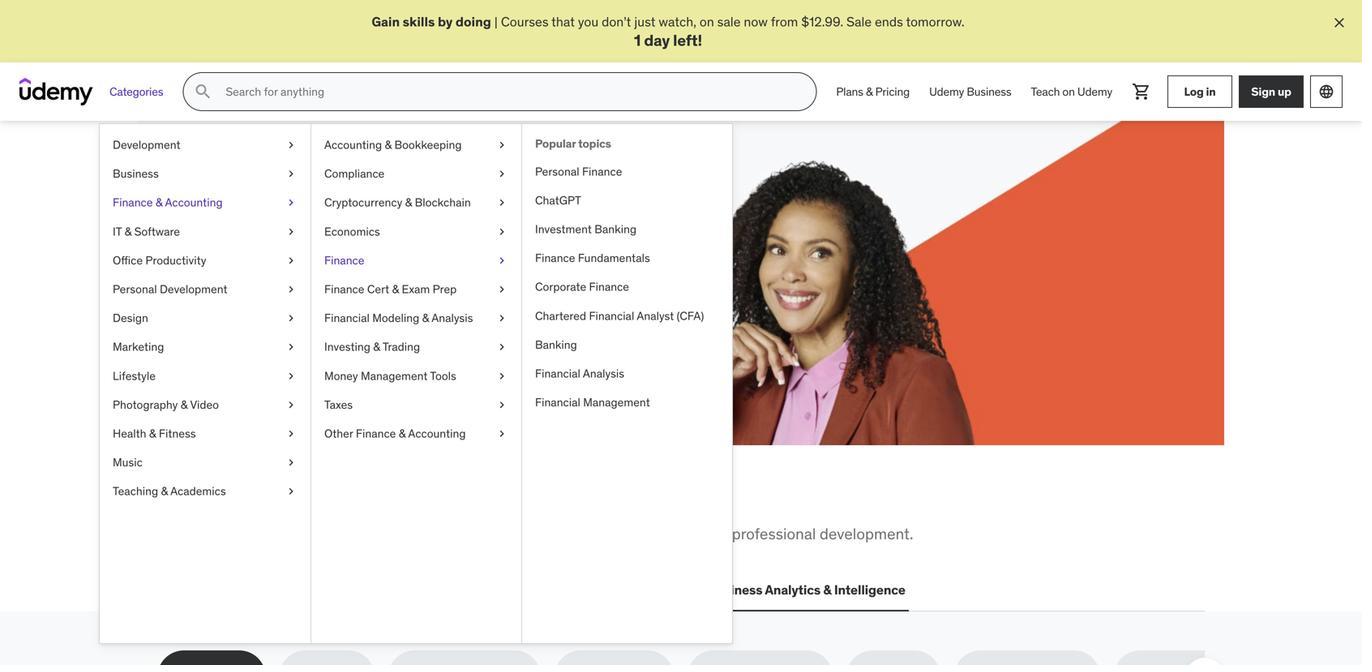 Task type: describe. For each thing, give the bounding box(es) containing it.
corporate finance link
[[522, 273, 733, 302]]

xsmall image for business
[[285, 166, 298, 182]]

photography
[[113, 398, 178, 412]]

business link
[[100, 160, 311, 189]]

teaching & academics link
[[100, 477, 311, 506]]

(cfa)
[[677, 309, 704, 323]]

& inside financial modeling & analysis link
[[422, 311, 429, 326]]

(and
[[216, 224, 272, 258]]

banking inside investment banking link
[[595, 222, 637, 237]]

investment
[[535, 222, 592, 237]]

finance & accounting link
[[100, 189, 311, 217]]

xsmall image for development
[[285, 137, 298, 153]]

udemy business link
[[920, 72, 1022, 111]]

in inside the all the skills you need in one place from critical workplace skills to technical topics, our catalog supports well-rounded professional development.
[[438, 484, 463, 517]]

log in link
[[1168, 76, 1233, 108]]

lifestyle
[[113, 369, 156, 383]]

xsmall image for cryptocurrency & blockchain
[[496, 195, 509, 211]]

learning
[[387, 264, 434, 281]]

financial inside chartered financial analyst (cfa) 'link'
[[589, 309, 635, 323]]

management for analysis
[[584, 395, 650, 410]]

finance element
[[522, 124, 733, 643]]

our
[[492, 524, 514, 544]]

choose a language image
[[1319, 84, 1335, 100]]

personal development link
[[100, 275, 311, 304]]

xsmall image for health & fitness
[[285, 426, 298, 442]]

data science button
[[490, 571, 576, 610]]

fitness
[[159, 426, 196, 441]]

skills inside gain skills by doing | courses that you don't just watch, on sale now from $12.99. sale ends tomorrow. 1 day left!
[[403, 13, 435, 30]]

ends for |
[[875, 13, 904, 30]]

data
[[493, 582, 522, 598]]

you inside gain skills by doing | courses that you don't just watch, on sale now from $12.99. sale ends tomorrow. 1 day left!
[[578, 13, 599, 30]]

exam
[[402, 282, 430, 297]]

you inside the all the skills you need in one place from critical workplace skills to technical topics, our catalog supports well-rounded professional development.
[[320, 484, 366, 517]]

don't
[[602, 13, 632, 30]]

cert
[[367, 282, 390, 297]]

sign up link
[[1240, 76, 1305, 108]]

it certifications button
[[288, 571, 391, 610]]

& for software
[[125, 224, 132, 239]]

trading
[[383, 340, 420, 354]]

taxes
[[325, 398, 353, 412]]

up
[[1279, 84, 1292, 99]]

& for accounting
[[156, 195, 163, 210]]

xsmall image for economics
[[496, 224, 509, 240]]

analyst
[[637, 309, 674, 323]]

tools
[[430, 369, 457, 383]]

plans
[[837, 84, 864, 99]]

business analytics & intelligence
[[708, 582, 906, 598]]

udemy image
[[19, 78, 93, 106]]

business for business analytics & intelligence
[[708, 582, 763, 598]]

categories
[[110, 84, 163, 99]]

analysis inside financial modeling & analysis link
[[432, 311, 473, 326]]

on inside gain skills by doing | courses that you don't just watch, on sale now from $12.99. sale ends tomorrow. 1 day left!
[[700, 13, 715, 30]]

xsmall image for photography & video
[[285, 397, 298, 413]]

$12.99. for save)
[[230, 282, 273, 299]]

investing & trading
[[325, 340, 420, 354]]

finance right other
[[356, 426, 396, 441]]

by
[[438, 13, 453, 30]]

well-
[[638, 524, 671, 544]]

finance up it & software
[[113, 195, 153, 210]]

Search for anything text field
[[223, 78, 797, 106]]

rounded
[[671, 524, 729, 544]]

1 horizontal spatial accounting
[[325, 138, 382, 152]]

|
[[495, 13, 498, 30]]

watch,
[[659, 13, 697, 30]]

& for academics
[[161, 484, 168, 499]]

blockchain
[[415, 195, 471, 210]]

modeling
[[373, 311, 420, 326]]

0 vertical spatial development
[[113, 138, 181, 152]]

xsmall image for finance
[[496, 253, 509, 269]]

courses for doing
[[501, 13, 549, 30]]

2 vertical spatial skills
[[321, 524, 356, 544]]

popular topics
[[535, 136, 612, 151]]

practice,
[[305, 192, 415, 225]]

management for &
[[361, 369, 428, 383]]

prep
[[433, 282, 457, 297]]

health
[[113, 426, 146, 441]]

xsmall image for money management tools
[[496, 368, 509, 384]]

video
[[190, 398, 219, 412]]

plans & pricing link
[[827, 72, 920, 111]]

xsmall image for lifestyle
[[285, 368, 298, 384]]

taxes link
[[312, 391, 522, 420]]

close image
[[1332, 15, 1348, 31]]

topics
[[579, 136, 612, 151]]

teach
[[1032, 84, 1061, 99]]

& inside finance cert & exam prep link
[[392, 282, 399, 297]]

software
[[134, 224, 180, 239]]

every
[[286, 264, 317, 281]]

finance & accounting
[[113, 195, 223, 210]]

for
[[267, 264, 283, 281]]

finance inside 'link'
[[535, 251, 576, 266]]

it for it certifications
[[291, 582, 302, 598]]

from
[[771, 13, 799, 30]]

office
[[113, 253, 143, 268]]

personal for personal development
[[113, 282, 157, 297]]

personal finance link
[[522, 157, 733, 186]]

udemy business
[[930, 84, 1012, 99]]

health & fitness
[[113, 426, 196, 441]]

cryptocurrency
[[325, 195, 403, 210]]

other finance & accounting link
[[312, 420, 522, 448]]

productivity
[[146, 253, 206, 268]]

financial modeling & analysis link
[[312, 304, 522, 333]]

submit search image
[[193, 82, 213, 102]]

now
[[744, 13, 768, 30]]

finance down fundamentals
[[589, 280, 630, 294]]

photography & video
[[113, 398, 219, 412]]

finance fundamentals link
[[522, 244, 733, 273]]

xsmall image for finance & accounting
[[285, 195, 298, 211]]

1 vertical spatial on
[[1063, 84, 1076, 99]]

science
[[525, 582, 573, 598]]

it & software
[[113, 224, 180, 239]]

xsmall image for marketing
[[285, 339, 298, 355]]

2 udemy from the left
[[1078, 84, 1113, 99]]

personal for personal finance
[[535, 164, 580, 179]]

money
[[325, 369, 358, 383]]

xsmall image for compliance
[[496, 166, 509, 182]]

categories button
[[100, 72, 173, 111]]

finance cert & exam prep
[[325, 282, 457, 297]]

learn, practice, succeed (and save) courses for every skill in your learning journey, starting at $12.99. sale ends tomorrow.
[[216, 192, 531, 299]]

corporate
[[535, 280, 587, 294]]

fundamentals
[[578, 251, 650, 266]]

banking link
[[522, 331, 733, 360]]

log
[[1185, 84, 1204, 99]]

tomorrow. for |
[[907, 13, 965, 30]]

development link
[[100, 131, 311, 160]]

teaching
[[113, 484, 158, 499]]



Task type: vqa. For each thing, say whether or not it's contained in the screenshot.
Certifications at the bottom of page
yes



Task type: locate. For each thing, give the bounding box(es) containing it.
in inside learn, practice, succeed (and save) courses for every skill in your learning journey, starting at $12.99. sale ends tomorrow.
[[346, 264, 356, 281]]

financial for financial modeling & analysis
[[325, 311, 370, 326]]

& inside 'cryptocurrency & blockchain' link
[[405, 195, 412, 210]]

0 vertical spatial ends
[[875, 13, 904, 30]]

financial inside financial analysis link
[[535, 366, 581, 381]]

your
[[359, 264, 384, 281]]

xsmall image for music
[[285, 455, 298, 471]]

all
[[157, 484, 195, 517]]

2 vertical spatial accounting
[[408, 426, 466, 441]]

1 vertical spatial it
[[291, 582, 302, 598]]

1 horizontal spatial you
[[578, 13, 599, 30]]

0 horizontal spatial it
[[113, 224, 122, 239]]

financial up "financial management"
[[535, 366, 581, 381]]

& left bookkeeping
[[385, 138, 392, 152]]

& right plans
[[866, 84, 873, 99]]

1 horizontal spatial ends
[[875, 13, 904, 30]]

0 vertical spatial on
[[700, 13, 715, 30]]

1 vertical spatial courses
[[216, 264, 263, 281]]

1 horizontal spatial it
[[291, 582, 302, 598]]

xsmall image inside personal development link
[[285, 282, 298, 298]]

xsmall image inside design link
[[285, 311, 298, 326]]

financial down the corporate finance link
[[589, 309, 635, 323]]

xsmall image inside 'cryptocurrency & blockchain' link
[[496, 195, 509, 211]]

xsmall image for accounting & bookkeeping
[[496, 137, 509, 153]]

0 horizontal spatial management
[[361, 369, 428, 383]]

0 vertical spatial analysis
[[432, 311, 473, 326]]

xsmall image for office productivity
[[285, 253, 298, 269]]

1 horizontal spatial udemy
[[1078, 84, 1113, 99]]

xsmall image inside finance link
[[496, 253, 509, 269]]

0 horizontal spatial analysis
[[432, 311, 473, 326]]

2 vertical spatial business
[[708, 582, 763, 598]]

professional
[[732, 524, 817, 544]]

0 horizontal spatial on
[[700, 13, 715, 30]]

accounting down taxes link
[[408, 426, 466, 441]]

in right skill
[[346, 264, 356, 281]]

chartered financial analyst (cfa)
[[535, 309, 704, 323]]

need
[[371, 484, 433, 517]]

xsmall image inside it & software link
[[285, 224, 298, 240]]

it inside button
[[291, 582, 302, 598]]

2 horizontal spatial in
[[1207, 84, 1216, 99]]

sale for |
[[847, 13, 872, 30]]

management down trading
[[361, 369, 428, 383]]

1 vertical spatial development
[[160, 282, 228, 297]]

management down financial analysis link
[[584, 395, 650, 410]]

& inside finance & accounting link
[[156, 195, 163, 210]]

0 horizontal spatial tomorrow.
[[335, 282, 394, 299]]

$12.99. right from
[[802, 13, 844, 30]]

economics link
[[312, 217, 522, 246]]

photography & video link
[[100, 391, 311, 420]]

banking down chartered
[[535, 338, 577, 352]]

xsmall image inside business link
[[285, 166, 298, 182]]

skill
[[320, 264, 343, 281]]

money management tools link
[[312, 362, 522, 391]]

xsmall image for taxes
[[496, 397, 509, 413]]

finance down economics
[[325, 253, 365, 268]]

& for blockchain
[[405, 195, 412, 210]]

& right analytics
[[824, 582, 832, 598]]

academics
[[170, 484, 226, 499]]

financial modeling & analysis
[[325, 311, 473, 326]]

on left 'sale'
[[700, 13, 715, 30]]

accounting & bookkeeping
[[325, 138, 462, 152]]

catalog
[[518, 524, 569, 544]]

& for bookkeeping
[[385, 138, 392, 152]]

analysis inside financial analysis link
[[583, 366, 625, 381]]

& right modeling
[[422, 311, 429, 326]]

0 vertical spatial it
[[113, 224, 122, 239]]

0 vertical spatial management
[[361, 369, 428, 383]]

xsmall image inside the music link
[[285, 455, 298, 471]]

financial analysis
[[535, 366, 625, 381]]

1 vertical spatial management
[[584, 395, 650, 410]]

1 vertical spatial accounting
[[165, 195, 223, 210]]

xsmall image inside financial modeling & analysis link
[[496, 311, 509, 326]]

it left certifications
[[291, 582, 302, 598]]

critical
[[197, 524, 243, 544]]

to
[[359, 524, 373, 544]]

left!
[[673, 30, 703, 50]]

tomorrow.
[[907, 13, 965, 30], [335, 282, 394, 299]]

1 vertical spatial $12.99.
[[230, 282, 273, 299]]

& for fitness
[[149, 426, 156, 441]]

data science
[[493, 582, 573, 598]]

& down compliance link
[[405, 195, 412, 210]]

in right log
[[1207, 84, 1216, 99]]

courses for (and
[[216, 264, 263, 281]]

accounting down business link
[[165, 195, 223, 210]]

xsmall image for other finance & accounting
[[496, 426, 509, 442]]

& inside "business analytics & intelligence" button
[[824, 582, 832, 598]]

2 vertical spatial in
[[438, 484, 463, 517]]

ends inside gain skills by doing | courses that you don't just watch, on sale now from $12.99. sale ends tomorrow. 1 day left!
[[875, 13, 904, 30]]

xsmall image inside health & fitness link
[[285, 426, 298, 442]]

1 vertical spatial personal
[[113, 282, 157, 297]]

financial down the financial analysis
[[535, 395, 581, 410]]

sale down every
[[276, 282, 301, 299]]

udemy left shopping cart with 0 items icon
[[1078, 84, 1113, 99]]

technical
[[376, 524, 439, 544]]

& inside plans & pricing link
[[866, 84, 873, 99]]

development down office productivity link
[[160, 282, 228, 297]]

it for it & software
[[113, 224, 122, 239]]

compliance
[[325, 167, 385, 181]]

1 horizontal spatial analysis
[[583, 366, 625, 381]]

0 horizontal spatial $12.99.
[[230, 282, 273, 299]]

doing
[[456, 13, 491, 30]]

investing & trading link
[[312, 333, 522, 362]]

0 horizontal spatial udemy
[[930, 84, 965, 99]]

1 horizontal spatial tomorrow.
[[907, 13, 965, 30]]

analysis up "financial management"
[[583, 366, 625, 381]]

banking up fundamentals
[[595, 222, 637, 237]]

udemy right pricing
[[930, 84, 965, 99]]

0 vertical spatial you
[[578, 13, 599, 30]]

& left trading
[[373, 340, 380, 354]]

xsmall image inside taxes link
[[496, 397, 509, 413]]

1 horizontal spatial courses
[[501, 13, 549, 30]]

& inside health & fitness link
[[149, 426, 156, 441]]

that
[[552, 13, 575, 30]]

tomorrow. inside gain skills by doing | courses that you don't just watch, on sale now from $12.99. sale ends tomorrow. 1 day left!
[[907, 13, 965, 30]]

udemy
[[930, 84, 965, 99], [1078, 84, 1113, 99]]

teaching & academics
[[113, 484, 226, 499]]

financial management link
[[522, 388, 733, 417]]

personal up design
[[113, 282, 157, 297]]

xsmall image inside the money management tools link
[[496, 368, 509, 384]]

sign
[[1252, 84, 1276, 99]]

xsmall image for it & software
[[285, 224, 298, 240]]

1 vertical spatial banking
[[535, 338, 577, 352]]

1 vertical spatial skills
[[246, 484, 315, 517]]

all the skills you need in one place from critical workplace skills to technical topics, our catalog supports well-rounded professional development.
[[157, 484, 914, 544]]

1 horizontal spatial on
[[1063, 84, 1076, 99]]

personal down popular
[[535, 164, 580, 179]]

courses right "|" on the top left of page
[[501, 13, 549, 30]]

0 vertical spatial sale
[[847, 13, 872, 30]]

on right the teach on the right
[[1063, 84, 1076, 99]]

& inside photography & video link
[[181, 398, 188, 412]]

1 vertical spatial business
[[113, 167, 159, 181]]

development down categories dropdown button
[[113, 138, 181, 152]]

tomorrow. down your
[[335, 282, 394, 299]]

financial management
[[535, 395, 650, 410]]

0 vertical spatial personal
[[535, 164, 580, 179]]

tomorrow. up udemy business
[[907, 13, 965, 30]]

1 vertical spatial analysis
[[583, 366, 625, 381]]

development.
[[820, 524, 914, 544]]

investment banking
[[535, 222, 637, 237]]

1 horizontal spatial in
[[438, 484, 463, 517]]

personal development
[[113, 282, 228, 297]]

log in
[[1185, 84, 1216, 99]]

accounting & bookkeeping link
[[312, 131, 522, 160]]

1 vertical spatial you
[[320, 484, 366, 517]]

& left video at bottom left
[[181, 398, 188, 412]]

accounting up compliance
[[325, 138, 382, 152]]

you right that on the top left
[[578, 13, 599, 30]]

& inside other finance & accounting link
[[399, 426, 406, 441]]

1
[[634, 30, 641, 50]]

xsmall image inside economics link
[[496, 224, 509, 240]]

chatgpt
[[535, 193, 582, 208]]

sale inside learn, practice, succeed (and save) courses for every skill in your learning journey, starting at $12.99. sale ends tomorrow.
[[276, 282, 301, 299]]

financial for financial analysis
[[535, 366, 581, 381]]

on
[[700, 13, 715, 30], [1063, 84, 1076, 99]]

& for pricing
[[866, 84, 873, 99]]

finance cert & exam prep link
[[312, 275, 522, 304]]

& inside it & software link
[[125, 224, 132, 239]]

& for video
[[181, 398, 188, 412]]

in
[[1207, 84, 1216, 99], [346, 264, 356, 281], [438, 484, 463, 517]]

business left analytics
[[708, 582, 763, 598]]

xsmall image inside accounting & bookkeeping link
[[496, 137, 509, 153]]

0 horizontal spatial you
[[320, 484, 366, 517]]

1 udemy from the left
[[930, 84, 965, 99]]

business left the teach on the right
[[967, 84, 1012, 99]]

finance up the corporate
[[535, 251, 576, 266]]

xsmall image
[[285, 137, 298, 153], [285, 166, 298, 182], [496, 166, 509, 182], [285, 195, 298, 211], [496, 195, 509, 211], [496, 224, 509, 240], [285, 253, 298, 269], [285, 282, 298, 298], [496, 282, 509, 298], [285, 339, 298, 355], [496, 368, 509, 384], [285, 397, 298, 413], [496, 397, 509, 413], [285, 455, 298, 471]]

financial up investing on the bottom of page
[[325, 311, 370, 326]]

day
[[644, 30, 670, 50]]

workplace
[[247, 524, 317, 544]]

music
[[113, 455, 143, 470]]

ends for save)
[[304, 282, 332, 299]]

development
[[113, 138, 181, 152], [160, 282, 228, 297]]

financial inside financial management link
[[535, 395, 581, 410]]

marketing
[[113, 340, 164, 354]]

$12.99.
[[802, 13, 844, 30], [230, 282, 273, 299]]

0 vertical spatial courses
[[501, 13, 549, 30]]

chartered
[[535, 309, 587, 323]]

0 vertical spatial accounting
[[325, 138, 382, 152]]

sale up plans
[[847, 13, 872, 30]]

$12.99. inside gain skills by doing | courses that you don't just watch, on sale now from $12.99. sale ends tomorrow. 1 day left!
[[802, 13, 844, 30]]

sale for save)
[[276, 282, 301, 299]]

gain
[[372, 13, 400, 30]]

analytics
[[765, 582, 821, 598]]

xsmall image for financial modeling & analysis
[[496, 311, 509, 326]]

sale
[[718, 13, 741, 30]]

xsmall image inside teaching & academics link
[[285, 484, 298, 500]]

2 horizontal spatial accounting
[[408, 426, 466, 441]]

1 horizontal spatial business
[[708, 582, 763, 598]]

it up office
[[113, 224, 122, 239]]

0 vertical spatial in
[[1207, 84, 1216, 99]]

& right 'teaching'
[[161, 484, 168, 499]]

just
[[635, 13, 656, 30]]

0 horizontal spatial in
[[346, 264, 356, 281]]

1 horizontal spatial banking
[[595, 222, 637, 237]]

$12.99. down for
[[230, 282, 273, 299]]

investing
[[325, 340, 371, 354]]

investment banking link
[[522, 215, 733, 244]]

place
[[519, 484, 587, 517]]

chatgpt link
[[522, 186, 733, 215]]

finance
[[582, 164, 623, 179], [113, 195, 153, 210], [535, 251, 576, 266], [325, 253, 365, 268], [589, 280, 630, 294], [325, 282, 365, 297], [356, 426, 396, 441]]

1 horizontal spatial skills
[[321, 524, 356, 544]]

0 horizontal spatial personal
[[113, 282, 157, 297]]

design
[[113, 311, 148, 326]]

xsmall image inside finance & accounting link
[[285, 195, 298, 211]]

ends up pricing
[[875, 13, 904, 30]]

at
[[216, 282, 227, 299]]

courses up at on the left of page
[[216, 264, 263, 281]]

courses inside gain skills by doing | courses that you don't just watch, on sale now from $12.99. sale ends tomorrow. 1 day left!
[[501, 13, 549, 30]]

& for trading
[[373, 340, 380, 354]]

1 horizontal spatial personal
[[535, 164, 580, 179]]

xsmall image inside finance cert & exam prep link
[[496, 282, 509, 298]]

personal finance
[[535, 164, 623, 179]]

xsmall image inside lifestyle link
[[285, 368, 298, 384]]

courses inside learn, practice, succeed (and save) courses for every skill in your learning journey, starting at $12.99. sale ends tomorrow.
[[216, 264, 263, 281]]

xsmall image inside investing & trading link
[[496, 339, 509, 355]]

chartered financial analyst (cfa) link
[[522, 302, 733, 331]]

office productivity
[[113, 253, 206, 268]]

business inside button
[[708, 582, 763, 598]]

sale inside gain skills by doing | courses that you don't just watch, on sale now from $12.99. sale ends tomorrow. 1 day left!
[[847, 13, 872, 30]]

& down taxes link
[[399, 426, 406, 441]]

the
[[200, 484, 241, 517]]

finance down skill
[[325, 282, 365, 297]]

you up to
[[320, 484, 366, 517]]

tomorrow. inside learn, practice, succeed (and save) courses for every skill in your learning journey, starting at $12.99. sale ends tomorrow.
[[335, 282, 394, 299]]

skills left to
[[321, 524, 356, 544]]

in up topics,
[[438, 484, 463, 517]]

shopping cart with 0 items image
[[1133, 82, 1152, 102]]

xsmall image for personal development
[[285, 282, 298, 298]]

& inside teaching & academics link
[[161, 484, 168, 499]]

sale
[[847, 13, 872, 30], [276, 282, 301, 299]]

analysis down prep
[[432, 311, 473, 326]]

ends down skill
[[304, 282, 332, 299]]

health & fitness link
[[100, 420, 311, 448]]

xsmall image inside compliance link
[[496, 166, 509, 182]]

xsmall image for investing & trading
[[496, 339, 509, 355]]

0 horizontal spatial sale
[[276, 282, 301, 299]]

1 vertical spatial ends
[[304, 282, 332, 299]]

0 vertical spatial $12.99.
[[802, 13, 844, 30]]

0 vertical spatial banking
[[595, 222, 637, 237]]

business up finance & accounting
[[113, 167, 159, 181]]

skills left by
[[403, 13, 435, 30]]

& inside accounting & bookkeeping link
[[385, 138, 392, 152]]

ends inside learn, practice, succeed (and save) courses for every skill in your learning journey, starting at $12.99. sale ends tomorrow.
[[304, 282, 332, 299]]

it certifications
[[291, 582, 387, 598]]

xsmall image for design
[[285, 311, 298, 326]]

xsmall image inside office productivity link
[[285, 253, 298, 269]]

finance link
[[312, 246, 522, 275]]

gain skills by doing | courses that you don't just watch, on sale now from $12.99. sale ends tomorrow. 1 day left!
[[372, 13, 965, 50]]

corporate finance
[[535, 280, 630, 294]]

management inside finance element
[[584, 395, 650, 410]]

financial for financial management
[[535, 395, 581, 410]]

xsmall image
[[496, 137, 509, 153], [285, 224, 298, 240], [496, 253, 509, 269], [285, 311, 298, 326], [496, 311, 509, 326], [496, 339, 509, 355], [285, 368, 298, 384], [285, 426, 298, 442], [496, 426, 509, 442], [285, 484, 298, 500]]

finance down topics
[[582, 164, 623, 179]]

business for business
[[113, 167, 159, 181]]

0 horizontal spatial ends
[[304, 282, 332, 299]]

accounting
[[325, 138, 382, 152], [165, 195, 223, 210], [408, 426, 466, 441]]

cryptocurrency & blockchain link
[[312, 189, 522, 217]]

office productivity link
[[100, 246, 311, 275]]

0 horizontal spatial business
[[113, 167, 159, 181]]

0 horizontal spatial banking
[[535, 338, 577, 352]]

1 horizontal spatial management
[[584, 395, 650, 410]]

xsmall image for finance cert & exam prep
[[496, 282, 509, 298]]

0 vertical spatial skills
[[403, 13, 435, 30]]

1 vertical spatial tomorrow.
[[335, 282, 394, 299]]

personal inside finance element
[[535, 164, 580, 179]]

skills up workplace
[[246, 484, 315, 517]]

& right cert at left top
[[392, 282, 399, 297]]

& up office
[[125, 224, 132, 239]]

1 horizontal spatial sale
[[847, 13, 872, 30]]

1 vertical spatial in
[[346, 264, 356, 281]]

0 vertical spatial business
[[967, 84, 1012, 99]]

2 horizontal spatial skills
[[403, 13, 435, 30]]

1 vertical spatial sale
[[276, 282, 301, 299]]

0 horizontal spatial accounting
[[165, 195, 223, 210]]

& up software at top
[[156, 195, 163, 210]]

& inside investing & trading link
[[373, 340, 380, 354]]

$12.99. inside learn, practice, succeed (and save) courses for every skill in your learning journey, starting at $12.99. sale ends tomorrow.
[[230, 282, 273, 299]]

2 horizontal spatial business
[[967, 84, 1012, 99]]

$12.99. for |
[[802, 13, 844, 30]]

xsmall image inside development link
[[285, 137, 298, 153]]

1 horizontal spatial $12.99.
[[802, 13, 844, 30]]

xsmall image inside other finance & accounting link
[[496, 426, 509, 442]]

banking inside banking link
[[535, 338, 577, 352]]

xsmall image inside photography & video link
[[285, 397, 298, 413]]

0 horizontal spatial skills
[[246, 484, 315, 517]]

tomorrow. for save)
[[335, 282, 394, 299]]

business analytics & intelligence button
[[705, 571, 909, 610]]

0 horizontal spatial courses
[[216, 264, 263, 281]]

financial inside financial modeling & analysis link
[[325, 311, 370, 326]]

money management tools
[[325, 369, 457, 383]]

xsmall image for teaching & academics
[[285, 484, 298, 500]]

0 vertical spatial tomorrow.
[[907, 13, 965, 30]]

& right health
[[149, 426, 156, 441]]

xsmall image inside marketing link
[[285, 339, 298, 355]]



